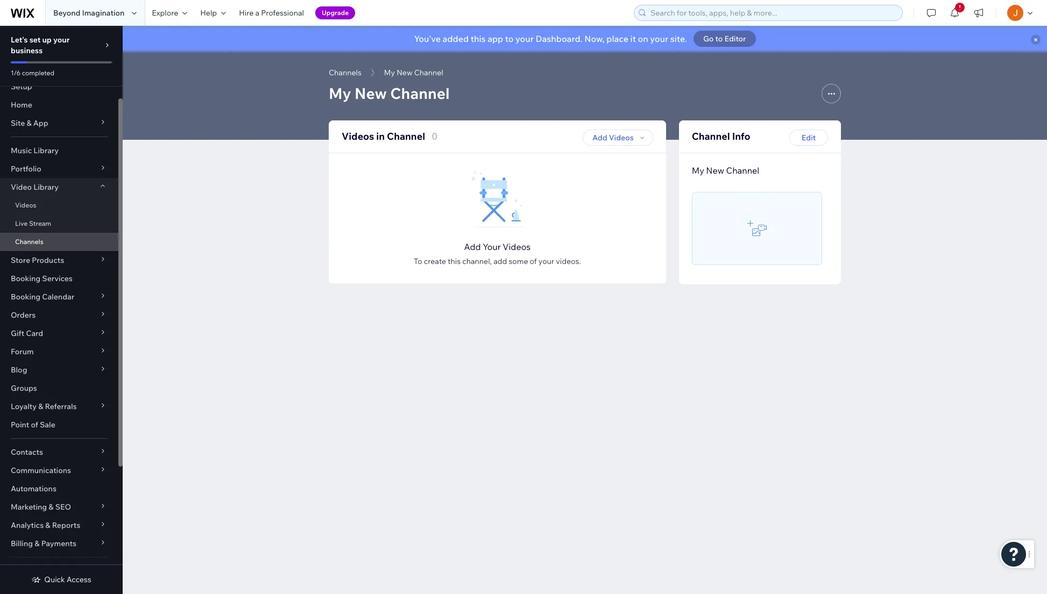 Task type: vqa. For each thing, say whether or not it's contained in the screenshot.
VISITORS to the bottom
no



Task type: describe. For each thing, give the bounding box(es) containing it.
analytics
[[11, 521, 44, 531]]

live stream
[[15, 220, 51, 228]]

site
[[11, 118, 25, 128]]

videos inside button
[[609, 133, 634, 142]]

videos in channel
[[342, 130, 425, 143]]

0
[[432, 130, 438, 143]]

blog button
[[0, 361, 118, 380]]

upgrade button
[[315, 6, 355, 19]]

hire
[[239, 8, 254, 18]]

calendar
[[42, 292, 74, 302]]

Search for tools, apps, help & more... field
[[648, 5, 900, 20]]

edit button
[[790, 129, 829, 146]]

communications button
[[0, 462, 118, 480]]

portfolio button
[[0, 160, 118, 178]]

channel down info
[[727, 165, 760, 176]]

upgrade
[[322, 9, 349, 17]]

live
[[15, 220, 28, 228]]

to
[[414, 257, 422, 266]]

let's set up your business
[[11, 35, 70, 55]]

info
[[733, 130, 751, 143]]

now,
[[585, 33, 605, 44]]

marketing & seo button
[[0, 499, 118, 517]]

marketing
[[11, 503, 47, 513]]

add
[[494, 257, 507, 266]]

& for analytics
[[45, 521, 50, 531]]

videos inside add your videos to create this channel, add some of your videos.
[[503, 242, 531, 252]]

booking services
[[11, 274, 73, 284]]

in
[[376, 130, 385, 143]]

professional
[[261, 8, 304, 18]]

& for marketing
[[49, 503, 54, 513]]

home
[[11, 100, 32, 110]]

site & app button
[[0, 114, 118, 132]]

setup link
[[0, 78, 118, 96]]

dashboard.
[[536, 33, 583, 44]]

videos inside sidebar element
[[15, 201, 36, 209]]

quick
[[44, 576, 65, 585]]

quick access
[[44, 576, 91, 585]]

2 vertical spatial new
[[707, 165, 725, 176]]

contacts button
[[0, 444, 118, 462]]

portfolio
[[11, 164, 41, 174]]

billing
[[11, 539, 33, 549]]

store products button
[[0, 251, 118, 270]]

& for site
[[27, 118, 32, 128]]

to inside button
[[716, 34, 723, 44]]

communications
[[11, 466, 71, 476]]

completed
[[22, 69, 54, 77]]

referrals
[[45, 402, 77, 412]]

channel left info
[[692, 130, 730, 143]]

this inside add your videos to create this channel, add some of your videos.
[[448, 257, 461, 266]]

store products
[[11, 256, 64, 265]]

1 vertical spatial new
[[355, 84, 387, 103]]

explore
[[152, 8, 178, 18]]

add videos button
[[583, 129, 653, 146]]

1 vertical spatial my new channel
[[329, 84, 450, 103]]

booking services link
[[0, 270, 118, 288]]

contacts
[[11, 448, 43, 458]]

go
[[704, 34, 714, 44]]

payments
[[41, 539, 76, 549]]

stream
[[29, 220, 51, 228]]

your right on
[[650, 33, 669, 44]]

groups link
[[0, 380, 118, 398]]

point of sale
[[11, 420, 55, 430]]

videos.
[[556, 257, 581, 266]]

add for videos
[[593, 133, 608, 142]]

card
[[26, 329, 43, 339]]

music
[[11, 146, 32, 156]]

gift card
[[11, 329, 43, 339]]

reports
[[52, 521, 80, 531]]

channels for channels "link"
[[15, 238, 43, 246]]

channel right in
[[387, 130, 425, 143]]

it
[[631, 33, 636, 44]]

hire a professional
[[239, 8, 304, 18]]

channel inside 'button'
[[414, 68, 443, 78]]

groups
[[11, 384, 37, 394]]

library for music library
[[34, 146, 59, 156]]

forum
[[11, 347, 34, 357]]

access
[[67, 576, 91, 585]]

channels for channels button
[[329, 68, 362, 78]]

my new channel button
[[379, 65, 449, 81]]

up
[[42, 35, 52, 45]]

added
[[443, 33, 469, 44]]

0 horizontal spatial to
[[505, 33, 514, 44]]

home link
[[0, 96, 118, 114]]

services
[[42, 274, 73, 284]]

loyalty & referrals button
[[0, 398, 118, 416]]



Task type: locate. For each thing, give the bounding box(es) containing it.
video
[[11, 183, 32, 192]]

orders
[[11, 311, 36, 320]]

1 horizontal spatial this
[[471, 33, 486, 44]]

1/6 completed
[[11, 69, 54, 77]]

sale
[[40, 420, 55, 430]]

2 horizontal spatial new
[[707, 165, 725, 176]]

library inside dropdown button
[[33, 183, 59, 192]]

my inside 'button'
[[384, 68, 395, 78]]

booking calendar
[[11, 292, 74, 302]]

editor
[[725, 34, 746, 44]]

library
[[34, 146, 59, 156], [33, 183, 59, 192]]

your right up
[[53, 35, 70, 45]]

go to editor button
[[694, 31, 756, 47]]

1 vertical spatial channels
[[15, 238, 43, 246]]

channels link
[[0, 233, 118, 251]]

1 vertical spatial library
[[33, 183, 59, 192]]

to
[[505, 33, 514, 44], [716, 34, 723, 44]]

of right some
[[530, 257, 537, 266]]

your right app
[[516, 33, 534, 44]]

create
[[424, 257, 446, 266]]

site.
[[671, 33, 687, 44]]

beyond imagination
[[53, 8, 125, 18]]

0 horizontal spatial add
[[464, 242, 481, 252]]

1 horizontal spatial of
[[530, 257, 537, 266]]

1 library from the top
[[34, 146, 59, 156]]

business
[[11, 46, 43, 55]]

1 horizontal spatial channels
[[329, 68, 362, 78]]

some
[[509, 257, 528, 266]]

app
[[33, 118, 48, 128]]

my down channels button
[[329, 84, 351, 103]]

loyalty
[[11, 402, 37, 412]]

0 horizontal spatial my
[[329, 84, 351, 103]]

videos link
[[0, 196, 118, 215]]

booking inside popup button
[[11, 292, 40, 302]]

add for your
[[464, 242, 481, 252]]

2 library from the top
[[33, 183, 59, 192]]

of left sale
[[31, 420, 38, 430]]

1 horizontal spatial my
[[384, 68, 395, 78]]

channel down my new channel 'button'
[[390, 84, 450, 103]]

my down the channel info
[[692, 165, 705, 176]]

hire a professional link
[[233, 0, 311, 26]]

booking up orders
[[11, 292, 40, 302]]

analytics & reports button
[[0, 517, 118, 535]]

2 vertical spatial my
[[692, 165, 705, 176]]

music library link
[[0, 142, 118, 160]]

your inside let's set up your business
[[53, 35, 70, 45]]

automations link
[[0, 480, 118, 499]]

point
[[11, 420, 29, 430]]

my new channel down you've
[[384, 68, 443, 78]]

to right app
[[505, 33, 514, 44]]

add inside add your videos to create this channel, add some of your videos.
[[464, 242, 481, 252]]

marketing & seo
[[11, 503, 71, 513]]

videos
[[342, 130, 374, 143], [609, 133, 634, 142], [15, 201, 36, 209], [503, 242, 531, 252]]

1 horizontal spatial new
[[397, 68, 413, 78]]

booking for booking calendar
[[11, 292, 40, 302]]

you've added this app to your dashboard. now, place it on your site.
[[414, 33, 687, 44]]

my right channels button
[[384, 68, 395, 78]]

your left videos.
[[539, 257, 555, 266]]

2 horizontal spatial my
[[692, 165, 705, 176]]

app
[[488, 33, 503, 44]]

channel info
[[692, 130, 751, 143]]

1 vertical spatial this
[[448, 257, 461, 266]]

0 vertical spatial channels
[[329, 68, 362, 78]]

your
[[516, 33, 534, 44], [650, 33, 669, 44], [53, 35, 70, 45], [539, 257, 555, 266]]

set
[[29, 35, 41, 45]]

0 vertical spatial library
[[34, 146, 59, 156]]

0 vertical spatial my
[[384, 68, 395, 78]]

0 vertical spatial new
[[397, 68, 413, 78]]

help button
[[194, 0, 233, 26]]

0 horizontal spatial new
[[355, 84, 387, 103]]

of inside sidebar element
[[31, 420, 38, 430]]

my new channel down my new channel 'button'
[[329, 84, 450, 103]]

my new channel inside 'button'
[[384, 68, 443, 78]]

0 vertical spatial this
[[471, 33, 486, 44]]

beyond
[[53, 8, 80, 18]]

blog
[[11, 366, 27, 375]]

gift card button
[[0, 325, 118, 343]]

0 vertical spatial of
[[530, 257, 537, 266]]

place
[[607, 33, 629, 44]]

2 vertical spatial my new channel
[[692, 165, 760, 176]]

imagination
[[82, 8, 125, 18]]

booking
[[11, 274, 40, 284], [11, 292, 40, 302]]

add inside button
[[593, 133, 608, 142]]

gift
[[11, 329, 24, 339]]

video library button
[[0, 178, 118, 196]]

channel down you've
[[414, 68, 443, 78]]

2 booking from the top
[[11, 292, 40, 302]]

this right create
[[448, 257, 461, 266]]

channels inside channels button
[[329, 68, 362, 78]]

my new channel
[[384, 68, 443, 78], [329, 84, 450, 103], [692, 165, 760, 176]]

of inside add your videos to create this channel, add some of your videos.
[[530, 257, 537, 266]]

add your videos to create this channel, add some of your videos.
[[414, 242, 581, 266]]

& right site
[[27, 118, 32, 128]]

library up videos link
[[33, 183, 59, 192]]

library for video library
[[33, 183, 59, 192]]

& for billing
[[35, 539, 40, 549]]

orders button
[[0, 306, 118, 325]]

1 vertical spatial booking
[[11, 292, 40, 302]]

& left the reports
[[45, 521, 50, 531]]

booking calendar button
[[0, 288, 118, 306]]

store
[[11, 256, 30, 265]]

add
[[593, 133, 608, 142], [464, 242, 481, 252]]

this
[[471, 33, 486, 44], [448, 257, 461, 266]]

your
[[483, 242, 501, 252]]

help
[[200, 8, 217, 18]]

1 vertical spatial add
[[464, 242, 481, 252]]

music library
[[11, 146, 59, 156]]

channels inside channels "link"
[[15, 238, 43, 246]]

live stream link
[[0, 215, 118, 233]]

1 booking from the top
[[11, 274, 40, 284]]

booking down store
[[11, 274, 40, 284]]

add videos
[[593, 133, 634, 142]]

this inside alert
[[471, 33, 486, 44]]

library up the portfolio dropdown button
[[34, 146, 59, 156]]

this left app
[[471, 33, 486, 44]]

video library
[[11, 183, 59, 192]]

my
[[384, 68, 395, 78], [329, 84, 351, 103], [692, 165, 705, 176]]

0 vertical spatial my new channel
[[384, 68, 443, 78]]

1 horizontal spatial to
[[716, 34, 723, 44]]

channels
[[329, 68, 362, 78], [15, 238, 43, 246]]

1 vertical spatial my
[[329, 84, 351, 103]]

channels button
[[324, 65, 367, 81]]

edit
[[802, 133, 816, 142]]

& inside dropdown button
[[35, 539, 40, 549]]

analytics & reports
[[11, 521, 80, 531]]

billing & payments
[[11, 539, 76, 549]]

forum button
[[0, 343, 118, 361]]

new inside my new channel 'button'
[[397, 68, 413, 78]]

billing & payments button
[[0, 535, 118, 553]]

0 vertical spatial booking
[[11, 274, 40, 284]]

0 horizontal spatial this
[[448, 257, 461, 266]]

setup
[[11, 82, 32, 92]]

point of sale link
[[0, 416, 118, 434]]

& inside popup button
[[38, 402, 43, 412]]

a
[[255, 8, 259, 18]]

my new channel down the channel info
[[692, 165, 760, 176]]

loyalty & referrals
[[11, 402, 77, 412]]

go to editor
[[704, 34, 746, 44]]

0 vertical spatial add
[[593, 133, 608, 142]]

on
[[638, 33, 649, 44]]

1 vertical spatial of
[[31, 420, 38, 430]]

sidebar element
[[0, 26, 123, 595]]

your inside add your videos to create this channel, add some of your videos.
[[539, 257, 555, 266]]

1 horizontal spatial add
[[593, 133, 608, 142]]

seo
[[55, 503, 71, 513]]

you've added this app to your dashboard. now, place it on your site. alert
[[123, 26, 1048, 52]]

0 horizontal spatial channels
[[15, 238, 43, 246]]

& right loyalty
[[38, 402, 43, 412]]

1/6
[[11, 69, 21, 77]]

0 horizontal spatial of
[[31, 420, 38, 430]]

& left seo
[[49, 503, 54, 513]]

& for loyalty
[[38, 402, 43, 412]]

& right billing
[[35, 539, 40, 549]]

channel
[[414, 68, 443, 78], [390, 84, 450, 103], [387, 130, 425, 143], [692, 130, 730, 143], [727, 165, 760, 176]]

to right go
[[716, 34, 723, 44]]

booking for booking services
[[11, 274, 40, 284]]



